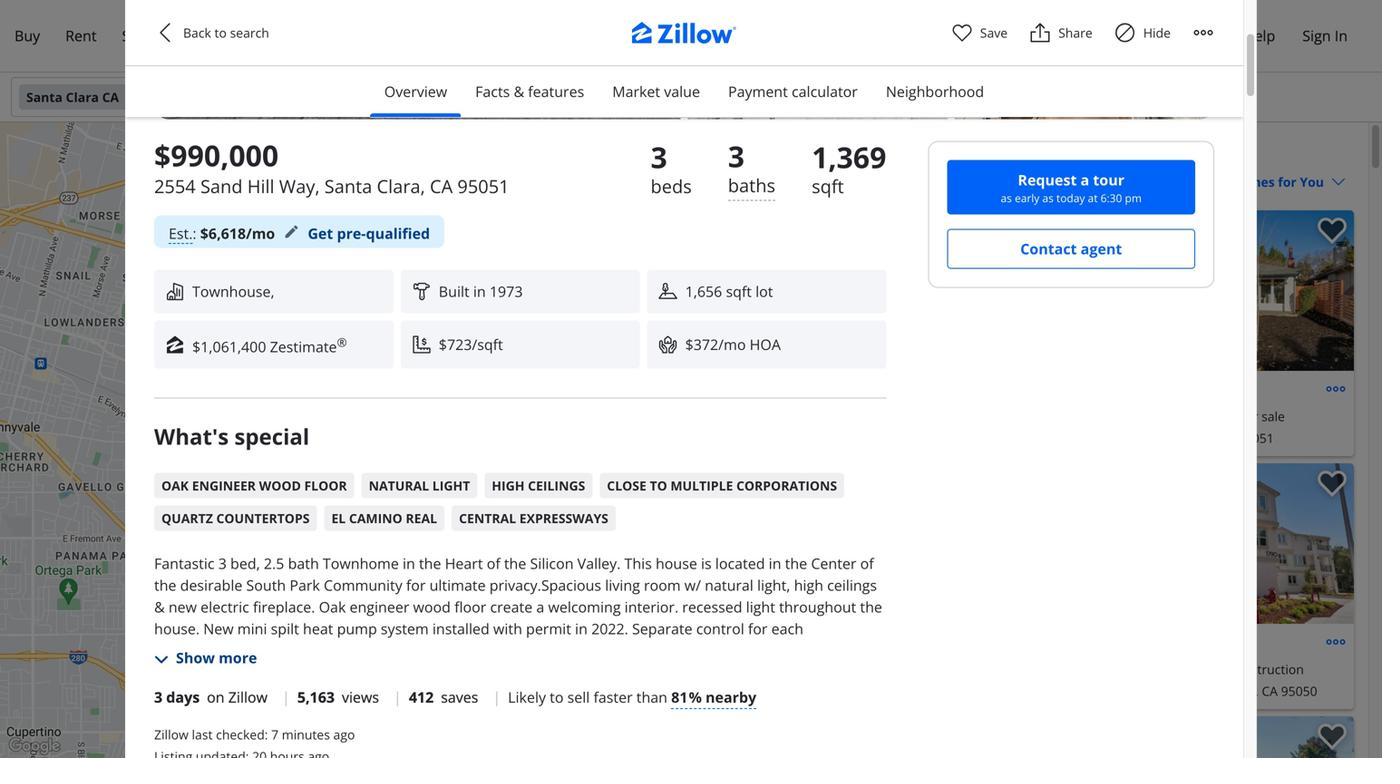 Task type: locate. For each thing, give the bounding box(es) containing it.
0 vertical spatial 1.70m
[[484, 522, 513, 535]]

705k
[[409, 498, 432, 512]]

at
[[1088, 190, 1098, 205]]

1 vertical spatial homes
[[465, 518, 498, 532]]

675 marshall ct, santa clara, ca 95051 link
[[1046, 427, 1347, 449]]

2 as from the left
[[1042, 190, 1054, 205]]

rent link
[[53, 15, 109, 57]]

chevron left image down contact
[[1048, 280, 1070, 302]]

1 horizontal spatial 1.48m
[[415, 480, 444, 494]]

as down request
[[1042, 190, 1054, 205]]

0 horizontal spatial $990,000
[[154, 136, 279, 175]]

lot image
[[658, 282, 678, 302]]

results
[[738, 172, 780, 190]]

2 horizontal spatial chevron left image
[[1048, 280, 1070, 302]]

$990,000 inside main content
[[724, 376, 802, 401]]

1 horizontal spatial chevron left image
[[726, 280, 747, 302]]

chevron right image inside property images, use arrow keys to navigate, image 1 of 22 group
[[1323, 533, 1345, 555]]

1790 warburton ave #4, santaclara, ca 95050
[[1046, 682, 1318, 700]]

zestimate
[[270, 337, 337, 356]]

save this home image
[[1318, 218, 1347, 244], [1318, 471, 1347, 497], [1318, 724, 1347, 750]]

1 | from the left
[[282, 687, 290, 707]]

link up 1.75m link
[[477, 228, 543, 252]]

1 vertical spatial &
[[954, 140, 968, 165]]

3 save this home image from the top
[[1318, 724, 1347, 750]]

1 vertical spatial 3 days on zillow
[[154, 687, 268, 707]]

0 horizontal spatial on
[[207, 687, 225, 707]]

1 horizontal spatial 3 days on zillow
[[731, 472, 817, 487]]

hide image
[[1114, 22, 1136, 44]]

0 vertical spatial $990,000
[[154, 136, 279, 175]]

1 vertical spatial -
[[1193, 661, 1197, 678]]

house type image
[[165, 282, 185, 302]]

chevron down image
[[479, 90, 493, 104], [649, 90, 664, 104], [1331, 175, 1346, 189]]

santa inside the $990,000 2554 sand hill way, santa clara, ca 95051
[[324, 174, 372, 199]]

ave left #4, on the bottom right of page
[[1146, 682, 1168, 700]]

homes inside main content
[[972, 140, 1034, 165]]

0 horizontal spatial as
[[1001, 190, 1012, 205]]

santa up pre-
[[324, 174, 372, 199]]

save this home button
[[981, 210, 1032, 261], [1303, 210, 1354, 261], [1303, 463, 1354, 514], [1303, 716, 1354, 758]]

0 horizontal spatial 1.70m
[[484, 522, 513, 535]]

1 horizontal spatial days
[[740, 472, 765, 487]]

view larger view of the 1 photo of this home image
[[154, 0, 681, 119]]

1 vertical spatial 1.70m
[[515, 585, 544, 599]]

2 horizontal spatial days
[[1062, 219, 1088, 234]]

2 vertical spatial 95051
[[964, 682, 1001, 700]]

warburton
[[1079, 682, 1143, 700]]

zillow logo image
[[619, 22, 764, 54]]

3 inside listed status list
[[154, 687, 162, 707]]

2 vertical spatial to
[[550, 687, 564, 707]]

home
[[171, 26, 212, 45]]

3 | from the left
[[493, 687, 501, 707]]

payment calculator
[[728, 82, 858, 101]]

hide
[[1143, 24, 1171, 41]]

filters element
[[0, 73, 1382, 122]]

homes right 4
[[464, 704, 497, 718]]

days for marshall
[[1062, 219, 1088, 234]]

2.30m link
[[390, 520, 431, 537]]

0 horizontal spatial 95051
[[457, 174, 509, 199]]

homes
[[972, 140, 1034, 165], [465, 518, 498, 532], [464, 704, 497, 718]]

1 vertical spatial 1.55m
[[417, 508, 446, 522]]

1.05m link
[[398, 531, 454, 547]]

0 vertical spatial 95051
[[457, 174, 509, 199]]

homes left the 750k
[[465, 518, 498, 532]]

clara, inside the $990,000 2554 sand hill way, santa clara, ca 95051
[[377, 174, 425, 199]]

0 horizontal spatial 1.48m link
[[213, 596, 255, 613]]

to inside listed status list
[[550, 687, 564, 707]]

| left 412
[[394, 687, 402, 707]]

map region
[[0, 0, 709, 758]]

2 vertical spatial new
[[441, 704, 462, 718]]

faster
[[594, 687, 633, 707]]

695k link
[[402, 530, 453, 547]]

new inside 4 new homes 750k
[[441, 704, 462, 718]]

bowe
[[756, 682, 789, 700]]

0 vertical spatial chevron right image
[[1323, 280, 1345, 302]]

0 horizontal spatial link
[[382, 441, 431, 465]]

1 vertical spatial days
[[740, 472, 765, 487]]

qualified
[[366, 224, 430, 243]]

2 ave from the left
[[1146, 682, 1168, 700]]

link up natural
[[382, 441, 431, 465]]

chevron left image left lot
[[726, 280, 747, 302]]

1.75m link
[[469, 262, 510, 278]]

1 horizontal spatial 1.70m
[[515, 585, 544, 599]]

749k 1.68m
[[322, 545, 374, 648]]

heart image
[[951, 22, 973, 44]]

on right "multiple"
[[768, 472, 782, 487]]

chevron left image inside property images, use arrow keys to navigate, image 1 of 29 group
[[726, 280, 747, 302]]

clara, for 1400
[[908, 682, 942, 700]]

overview button
[[370, 66, 462, 117]]

1 vertical spatial 95051
[[1238, 429, 1274, 447]]

1 vertical spatial sqft
[[726, 282, 752, 301]]

clara, up qualified at top
[[377, 174, 425, 199]]

1.48m
[[415, 480, 444, 494], [220, 598, 248, 611]]

santa inside filters element
[[26, 88, 62, 106]]

1 vertical spatial save this home image
[[1318, 471, 1347, 497]]

0 vertical spatial 3 days on zillow
[[731, 472, 817, 487]]

0 horizontal spatial chevron down image
[[479, 90, 493, 104]]

4 new homes link
[[412, 703, 503, 719]]

new inside main content
[[1200, 661, 1227, 678]]

chevron left image right the sell
[[154, 22, 176, 44]]

1 vertical spatial 1.48m
[[220, 598, 248, 611]]

on down show more
[[207, 687, 225, 707]]

santa right the ct,
[[1145, 429, 1178, 447]]

homes inside 4 new homes 750k
[[464, 704, 497, 718]]

2 vertical spatial save this home image
[[1318, 724, 1347, 750]]

what's special
[[154, 422, 309, 451]]

2 horizontal spatial clara,
[[1181, 429, 1215, 447]]

close to multiple corporations
[[607, 477, 837, 494]]

445k
[[301, 590, 324, 604]]

®
[[337, 334, 347, 351]]

2 - from the top
[[1193, 661, 1197, 678]]

95051 down 'for'
[[1238, 429, 1274, 447]]

1 horizontal spatial sqft
[[812, 174, 844, 199]]

1 horizontal spatial 1.48m link
[[409, 479, 450, 495]]

7
[[434, 518, 439, 532], [271, 726, 279, 743]]

contact agent
[[1020, 239, 1122, 258]]

| for | likely to sell faster than 81 % nearby
[[493, 687, 501, 707]]

townhouse,
[[192, 282, 274, 301]]

back to search link
[[154, 22, 290, 44]]

0 vertical spatial -
[[1193, 408, 1197, 425]]

1.56m
[[265, 598, 293, 611]]

main content containing santa clara ca real estate & homes for sale
[[702, 122, 1369, 758]]

95051 up 1.75m link
[[457, 174, 509, 199]]

$990,000 inside the $990,000 2554 sand hill way, santa clara, ca 95051
[[154, 136, 279, 175]]

0 vertical spatial save this home image
[[1318, 218, 1347, 244]]

ave
[[792, 682, 814, 700], [1146, 682, 1168, 700]]

2 horizontal spatial on
[[1090, 219, 1104, 234]]

1 vertical spatial 1.70m link
[[509, 584, 550, 600]]

natural light list item
[[362, 473, 477, 498]]

sell link
[[109, 15, 158, 57]]

sqft right results
[[812, 174, 844, 199]]

& right facts
[[514, 82, 524, 101]]

95051 left 1790
[[964, 682, 1001, 700]]

95051 inside the $990,000 2554 sand hill way, santa clara, ca 95051
[[457, 174, 509, 199]]

clara up results
[[775, 140, 820, 165]]

0 vertical spatial &
[[514, 82, 524, 101]]

2 chevron right image from the top
[[1323, 533, 1345, 555]]

3 inside 3 beds
[[651, 137, 667, 177]]

tour
[[1093, 170, 1125, 190]]

today
[[1057, 190, 1085, 205]]

7 inside "link"
[[434, 518, 439, 532]]

as left the early at the right
[[1001, 190, 1012, 205]]

2 horizontal spatial chevron down image
[[1331, 175, 1346, 189]]

0 vertical spatial sqft
[[812, 174, 844, 199]]

2 | from the left
[[394, 687, 402, 707]]

way,
[[279, 174, 320, 199]]

days
[[1062, 219, 1088, 234], [740, 472, 765, 487], [166, 687, 200, 707]]

google image
[[5, 735, 64, 758]]

1 horizontal spatial 7
[[434, 518, 439, 532]]

2 vertical spatial days
[[166, 687, 200, 707]]

3d
[[311, 581, 320, 590]]

1 vertical spatial clara
[[775, 140, 820, 165]]

0 vertical spatial link
[[477, 228, 543, 252]]

chevron left image inside property images, use arrow keys to navigate, image 1 of 9 group
[[1048, 280, 1070, 302]]

save this home image for - house for sale
[[1318, 218, 1347, 244]]

0 horizontal spatial chevron down image
[[154, 652, 169, 667]]

property images, use arrow keys to navigate, image 1 of 29 group
[[716, 210, 1032, 375]]

clara, down house
[[1181, 429, 1215, 447]]

sand
[[200, 174, 243, 199]]

hoa
[[750, 335, 781, 354]]

main content
[[702, 122, 1369, 758]]

days right "multiple"
[[740, 472, 765, 487]]

light
[[432, 477, 470, 494]]

$990,000 for $990,000 2554 sand hill way, santa clara, ca 95051
[[154, 136, 279, 175]]

1 as from the left
[[1001, 190, 1012, 205]]

sqft left lot
[[726, 282, 752, 301]]

chevron right image
[[1001, 280, 1023, 302]]

7 left minutes at the left bottom
[[271, 726, 279, 743]]

show more button
[[154, 647, 257, 669]]

1790 warburton ave #4, santaclara, ca 95050 image
[[1039, 463, 1354, 624]]

| left likely
[[493, 687, 501, 707]]

view larger view of the 4 photo of this home image
[[688, 0, 948, 119]]

750k
[[504, 519, 528, 532]]

| for | 5,163 views
[[282, 687, 290, 707]]

chevron down image
[[790, 90, 805, 104], [900, 90, 914, 104], [154, 652, 169, 667]]

2 horizontal spatial 95051
[[1238, 429, 1274, 447]]

chevron left image
[[154, 22, 176, 44], [726, 280, 747, 302], [1048, 280, 1070, 302]]

1 vertical spatial 1.55m link
[[396, 507, 452, 523]]

as
[[1001, 190, 1012, 205], [1042, 190, 1054, 205]]

1973
[[490, 282, 523, 301]]

1.48m link left the 1.56m
[[213, 596, 255, 613]]

0 vertical spatial 1.48m link
[[409, 479, 450, 495]]

chevron down image inside show more button
[[154, 652, 169, 667]]

what's
[[154, 422, 229, 451]]

sqft inside 1,369 sqft
[[812, 174, 844, 199]]

clara, right 807,
[[908, 682, 942, 700]]

ca
[[102, 88, 119, 106], [825, 140, 848, 165], [430, 174, 453, 199], [1218, 429, 1234, 447], [945, 682, 961, 700], [1262, 682, 1278, 700]]

1.70m link
[[478, 520, 519, 537], [509, 584, 550, 600]]

1.68m link
[[339, 633, 381, 650]]

2.65m
[[197, 594, 225, 608]]

& right estate
[[954, 140, 968, 165]]

chevron right image
[[1323, 280, 1345, 302], [1323, 533, 1345, 555]]

el camino real list item
[[324, 505, 444, 531]]

1.48m up 705k link
[[415, 480, 444, 494]]

2 save this home image from the top
[[1318, 471, 1347, 497]]

0 horizontal spatial clara
[[66, 88, 99, 106]]

& inside main content
[[954, 140, 968, 165]]

1 horizontal spatial 95051
[[964, 682, 1001, 700]]

1.48m link up 705k link
[[409, 479, 450, 495]]

0 horizontal spatial &
[[514, 82, 524, 101]]

1 horizontal spatial on
[[768, 472, 782, 487]]

homes left the for at right top
[[972, 140, 1034, 165]]

0 vertical spatial new
[[442, 518, 463, 532]]

#4,
[[1171, 682, 1190, 700]]

0 vertical spatial clara
[[66, 88, 99, 106]]

clara down the rent link
[[66, 88, 99, 106]]

3
[[728, 136, 745, 176], [651, 137, 667, 177], [731, 472, 737, 487], [154, 687, 162, 707]]

1 ave from the left
[[792, 682, 814, 700]]

-
[[1193, 408, 1197, 425], [1193, 661, 1197, 678]]

real
[[406, 510, 437, 527]]

1 horizontal spatial $990,000
[[724, 376, 802, 401]]

1 horizontal spatial |
[[394, 687, 402, 707]]

468k link
[[193, 512, 229, 528]]

1 horizontal spatial ave
[[1146, 682, 1168, 700]]

0 horizontal spatial ave
[[792, 682, 814, 700]]

santa clara ca real estate & homes for sale
[[720, 140, 1108, 165]]

- new construction
[[1193, 661, 1304, 678]]

clara for santa clara ca real estate & homes for sale
[[775, 140, 820, 165]]

zillow
[[1107, 219, 1139, 234], [785, 472, 817, 487], [228, 687, 268, 707], [154, 726, 189, 743]]

neighborhood
[[886, 82, 984, 101]]

1 horizontal spatial &
[[954, 140, 968, 165]]

0 horizontal spatial |
[[282, 687, 290, 707]]

clara, inside 1400 bowe ave apt 807, santa clara, ca 95051 link
[[908, 682, 942, 700]]

2 horizontal spatial |
[[493, 687, 501, 707]]

for
[[1241, 408, 1258, 425]]

clara inside filters element
[[66, 88, 99, 106]]

request a tour as early as today at 6:30 pm
[[1001, 170, 1142, 205]]

to for close
[[650, 477, 667, 494]]

clara inside main content
[[775, 140, 820, 165]]

3 days on zillow inside main content
[[731, 472, 817, 487]]

sale
[[1072, 140, 1108, 165]]

quartz countertops list item
[[154, 505, 317, 531]]

new right 4
[[441, 704, 462, 718]]

marshall
[[1071, 429, 1122, 447]]

zillow logo image
[[165, 335, 185, 355]]

chevron down image left show on the left of page
[[154, 652, 169, 667]]

on for marshall
[[1090, 219, 1104, 234]]

$1,061,400 zestimate ®
[[192, 334, 347, 356]]

1 vertical spatial clara,
[[1181, 429, 1215, 447]]

$990,000 for $990,000
[[724, 376, 802, 401]]

santa up 40 results
[[720, 140, 770, 165]]

link
[[477, 228, 543, 252], [382, 441, 431, 465]]

1.70m for the bottommost 1.70m link
[[515, 585, 544, 599]]

to inside list item
[[650, 477, 667, 494]]

0 vertical spatial 7
[[434, 518, 439, 532]]

central expressways list item
[[452, 505, 616, 531]]

ca inside the $990,000 2554 sand hill way, santa clara, ca 95051
[[430, 174, 453, 199]]

new up santaclara,
[[1200, 661, 1227, 678]]

days down show on the left of page
[[166, 687, 200, 707]]

to for back
[[215, 24, 227, 41]]

payment
[[728, 82, 788, 101]]

features
[[528, 82, 584, 101]]

chevron down image right payment
[[790, 90, 805, 104]]

new up 1.05m
[[442, 518, 463, 532]]

2 horizontal spatial to
[[650, 477, 667, 494]]

0 vertical spatial homes
[[972, 140, 1034, 165]]

1 horizontal spatial clara
[[775, 140, 820, 165]]

new inside "link"
[[442, 518, 463, 532]]

1 vertical spatial on
[[768, 472, 782, 487]]

santa right 807,
[[871, 682, 905, 700]]

chevron right image inside property images, use arrow keys to navigate, image 1 of 9 group
[[1323, 280, 1345, 302]]

|
[[282, 687, 290, 707], [394, 687, 402, 707], [493, 687, 501, 707]]

oak engineer wood floor
[[161, 477, 347, 494]]

0 horizontal spatial to
[[215, 24, 227, 41]]

nearby
[[706, 687, 757, 707]]

- up 675 marshall ct, santa clara, ca 95051 link
[[1193, 408, 1197, 425]]

7 new homes link
[[414, 517, 505, 533]]

0 vertical spatial on
[[1090, 219, 1104, 234]]

central
[[459, 510, 516, 527]]

0 vertical spatial days
[[1062, 219, 1088, 234]]

zillow inside listed status list
[[228, 687, 268, 707]]

0 horizontal spatial 7
[[271, 726, 279, 743]]

santa down buy 'link'
[[26, 88, 62, 106]]

- up 1790 warburton ave #4, santaclara, ca 95050 link
[[1193, 661, 1197, 678]]

baths
[[728, 173, 776, 198]]

0 horizontal spatial clara,
[[377, 174, 425, 199]]

new for -
[[1200, 661, 1227, 678]]

0 horizontal spatial days
[[166, 687, 200, 707]]

4 new homes 750k
[[432, 519, 528, 718]]

7 up 1.05m
[[434, 518, 439, 532]]

0 vertical spatial to
[[215, 24, 227, 41]]

sign in
[[1303, 26, 1348, 45]]

$990,000 down hoa
[[724, 376, 802, 401]]

1 vertical spatial chevron right image
[[1323, 533, 1345, 555]]

on up agent
[[1090, 219, 1104, 234]]

listed status list
[[154, 686, 886, 709]]

0 vertical spatial 1.55m
[[421, 485, 450, 499]]

$990,000 up the est. : $6,618/mo
[[154, 136, 279, 175]]

1 vertical spatial to
[[650, 477, 667, 494]]

1 - from the top
[[1193, 408, 1197, 425]]

built
[[439, 282, 470, 301]]

1 horizontal spatial as
[[1042, 190, 1054, 205]]

1 horizontal spatial clara,
[[908, 682, 942, 700]]

clara, inside 675 marshall ct, santa clara, ca 95051 link
[[1181, 429, 1215, 447]]

1.48m left the 1.56m
[[220, 598, 248, 611]]

1 horizontal spatial link
[[477, 228, 543, 252]]

facts & features button
[[461, 66, 599, 117]]

2 vertical spatial homes
[[464, 704, 497, 718]]

| 412 saves
[[394, 687, 478, 707]]

750k link
[[498, 517, 534, 534]]

2 vertical spatial on
[[207, 687, 225, 707]]

facts & features
[[475, 82, 584, 101]]

last
[[192, 726, 213, 743]]

property images, use arrow keys to navigate, image 1 of 33 group
[[1039, 716, 1354, 758]]

homes inside "link"
[[465, 518, 498, 532]]

built in 1973
[[439, 282, 523, 301]]

days right '8' at top
[[1062, 219, 1088, 234]]

1 horizontal spatial to
[[550, 687, 564, 707]]

0 horizontal spatial sqft
[[726, 282, 752, 301]]

1 vertical spatial $990,000
[[724, 376, 802, 401]]

1 chevron right image from the top
[[1323, 280, 1345, 302]]

chevron down image up santa clara ca real estate & homes for sale
[[900, 90, 914, 104]]

0 vertical spatial 1.70m link
[[478, 520, 519, 537]]

1 vertical spatial new
[[1200, 661, 1227, 678]]

1.25m
[[405, 251, 434, 265]]

| left the 5,163
[[282, 687, 290, 707]]

skip link list tab list
[[370, 66, 999, 118]]

1.50m link
[[397, 507, 453, 523]]

new
[[442, 518, 463, 532], [1200, 661, 1227, 678], [441, 704, 462, 718]]

1 save this home image from the top
[[1318, 218, 1347, 244]]

0 horizontal spatial 3 days on zillow
[[154, 687, 268, 707]]

ave left apt
[[792, 682, 814, 700]]



Task type: vqa. For each thing, say whether or not it's contained in the screenshot.
ID inside the Map region
no



Task type: describe. For each thing, give the bounding box(es) containing it.
749k
[[322, 545, 345, 558]]

1400 bowe ave apt 807, santa clara, ca 95051
[[724, 682, 1001, 700]]

new for 7
[[442, 518, 463, 532]]

& inside button
[[514, 82, 524, 101]]

sign in link
[[1290, 15, 1360, 57]]

1 horizontal spatial chevron down image
[[790, 90, 805, 104]]

1,369 sqft
[[812, 137, 886, 199]]

back
[[183, 24, 211, 41]]

95051 for 1400
[[964, 682, 1001, 700]]

2.00m
[[266, 575, 295, 588]]

contact
[[1020, 239, 1077, 258]]

sell
[[567, 687, 590, 707]]

- house for sale
[[1193, 408, 1285, 425]]

hoa image
[[658, 335, 678, 355]]

engineer
[[192, 477, 256, 494]]

home loans
[[171, 26, 256, 45]]

- for - new construction
[[1193, 661, 1197, 678]]

insights tags list
[[154, 466, 886, 531]]

than
[[636, 687, 668, 707]]

market value button
[[598, 66, 715, 117]]

save this home image
[[995, 218, 1024, 244]]

ct,
[[1126, 429, 1141, 447]]

property images, use arrow keys to navigate, image 1 of 24 group
[[716, 463, 1032, 628]]

412
[[409, 687, 434, 707]]

ca inside filters element
[[102, 88, 119, 106]]

quartz countertops
[[161, 510, 310, 527]]

2554 sand hill way, santa clara, ca 95051 image
[[716, 210, 1032, 371]]

more image
[[1193, 22, 1214, 44]]

property images, use arrow keys to navigate, image 1 of 9 group
[[1039, 210, 1354, 375]]

1,656 sqft lot
[[685, 282, 773, 301]]

620k
[[306, 589, 329, 603]]

for
[[1038, 140, 1067, 165]]

0 vertical spatial 1.55m link
[[415, 484, 456, 500]]

el
[[331, 510, 346, 527]]

oak
[[161, 477, 189, 494]]

homes for 7 new homes
[[465, 518, 498, 532]]

high ceilings list item
[[485, 473, 593, 498]]

:
[[193, 224, 196, 243]]

1 vertical spatial 1.48m link
[[213, 596, 255, 613]]

save button
[[951, 22, 1008, 44]]

center
[[636, 146, 677, 164]]

rent
[[65, 26, 97, 45]]

675
[[1046, 429, 1068, 447]]

buy link
[[2, 15, 53, 57]]

ago
[[333, 726, 355, 743]]

on for bowe
[[768, 472, 782, 487]]

apt
[[817, 682, 840, 700]]

$1,061,400
[[192, 337, 266, 356]]

3 inside 3 baths
[[728, 136, 745, 176]]

main navigation
[[0, 0, 1382, 73]]

help
[[1244, 26, 1275, 45]]

1.68m
[[346, 635, 374, 648]]

2554
[[154, 174, 196, 199]]

749k link
[[315, 543, 351, 560]]

share image
[[1029, 22, 1051, 44]]

multiple
[[671, 477, 733, 494]]

1 vertical spatial 7
[[271, 726, 279, 743]]

in
[[473, 282, 486, 301]]

view larger view of the 5 photo of this home image
[[955, 0, 1214, 119]]

- for - house for sale
[[1193, 408, 1197, 425]]

show
[[176, 648, 215, 667]]

advertise
[[1154, 26, 1217, 45]]

4
[[432, 704, 438, 718]]

1.48m inside 445k 1.48m
[[220, 598, 248, 611]]

3 baths
[[728, 136, 776, 198]]

hammer image
[[412, 282, 432, 302]]

high
[[492, 477, 525, 494]]

edit image
[[284, 224, 299, 239]]

days for bowe
[[740, 472, 765, 487]]

| likely to sell faster than 81 % nearby
[[493, 687, 757, 707]]

1400 bowe ave apt 807, santa clara, ca 95051 image
[[716, 463, 1032, 624]]

save this home image for - new construction
[[1318, 471, 1347, 497]]

construction
[[1230, 661, 1304, 678]]

3 inside main content
[[731, 472, 737, 487]]

675 marshall ct, santa clara, ca 95051 image
[[1039, 210, 1354, 371]]

0 horizontal spatial chevron left image
[[154, 22, 176, 44]]

$372/mo
[[685, 335, 746, 354]]

days inside listed status list
[[166, 687, 200, 707]]

house
[[1200, 408, 1238, 425]]

5,163
[[297, 687, 335, 707]]

40 results
[[720, 172, 780, 190]]

95050
[[1281, 682, 1318, 700]]

countertops
[[216, 510, 310, 527]]

close to multiple corporations list item
[[600, 473, 844, 498]]

ceilings
[[528, 477, 585, 494]]

homes for 4 new homes 750k
[[464, 704, 497, 718]]

2 horizontal spatial chevron down image
[[900, 90, 914, 104]]

floor
[[304, 477, 347, 494]]

8 days on zillow
[[1053, 219, 1139, 234]]

el camino real
[[331, 510, 437, 527]]

40
[[720, 172, 735, 190]]

1.50m
[[418, 508, 446, 522]]

new for 4
[[441, 704, 462, 718]]

| 5,163 views
[[282, 687, 379, 707]]

est. : $6,618/mo
[[169, 224, 275, 243]]

corporations
[[736, 477, 837, 494]]

advertise link
[[1141, 15, 1230, 57]]

685k
[[199, 513, 222, 527]]

1 horizontal spatial chevron down image
[[649, 90, 664, 104]]

1.56m link
[[258, 596, 300, 613]]

1.70m for the topmost 1.70m link
[[484, 522, 513, 535]]

chevron down image for $990,000
[[1331, 175, 1346, 189]]

price square feet image
[[412, 335, 432, 355]]

0 vertical spatial 1.48m
[[415, 480, 444, 494]]

sqft for 1,656
[[726, 282, 752, 301]]

saves
[[441, 687, 478, 707]]

ave for bowe
[[792, 682, 814, 700]]

home loans link
[[158, 15, 269, 57]]

1,656
[[685, 282, 722, 301]]

wood
[[259, 477, 301, 494]]

1790 warburton ave #4, santaclara, ca 95050 link
[[1046, 680, 1347, 702]]

ave for warburton
[[1146, 682, 1168, 700]]

re-
[[616, 146, 636, 164]]

oak engineer wood floor list item
[[154, 473, 354, 498]]

sqft for 1,369
[[812, 174, 844, 199]]

chevron down image for santa clara ca real estate & homes for sale
[[479, 90, 493, 104]]

$990,000 2554 sand hill way, santa clara, ca 95051
[[154, 136, 509, 199]]

manage rentals link
[[1008, 15, 1141, 57]]

get pre-qualified
[[308, 224, 430, 243]]

manage rentals
[[1020, 26, 1128, 45]]

share
[[1058, 24, 1093, 41]]

95051 for $990,000
[[457, 174, 509, 199]]

705k link
[[402, 497, 438, 513]]

$723/sqft
[[439, 335, 503, 354]]

3 days on zillow inside listed status list
[[154, 687, 268, 707]]

chevron left image for property images, use arrow keys to navigate, image 1 of 9 group
[[1048, 280, 1070, 302]]

chevron left image for property images, use arrow keys to navigate, image 1 of 29 group
[[726, 280, 747, 302]]

| for | 412 saves
[[394, 687, 402, 707]]

lot
[[756, 282, 773, 301]]

1 vertical spatial link
[[382, 441, 431, 465]]

camino
[[349, 510, 402, 527]]

save
[[980, 24, 1008, 41]]

clara for santa clara ca
[[66, 88, 99, 106]]

clara, for $990,000
[[377, 174, 425, 199]]

property images, use arrow keys to navigate, image 1 of 22 group
[[1039, 463, 1354, 628]]

on inside listed status list
[[207, 687, 225, 707]]



